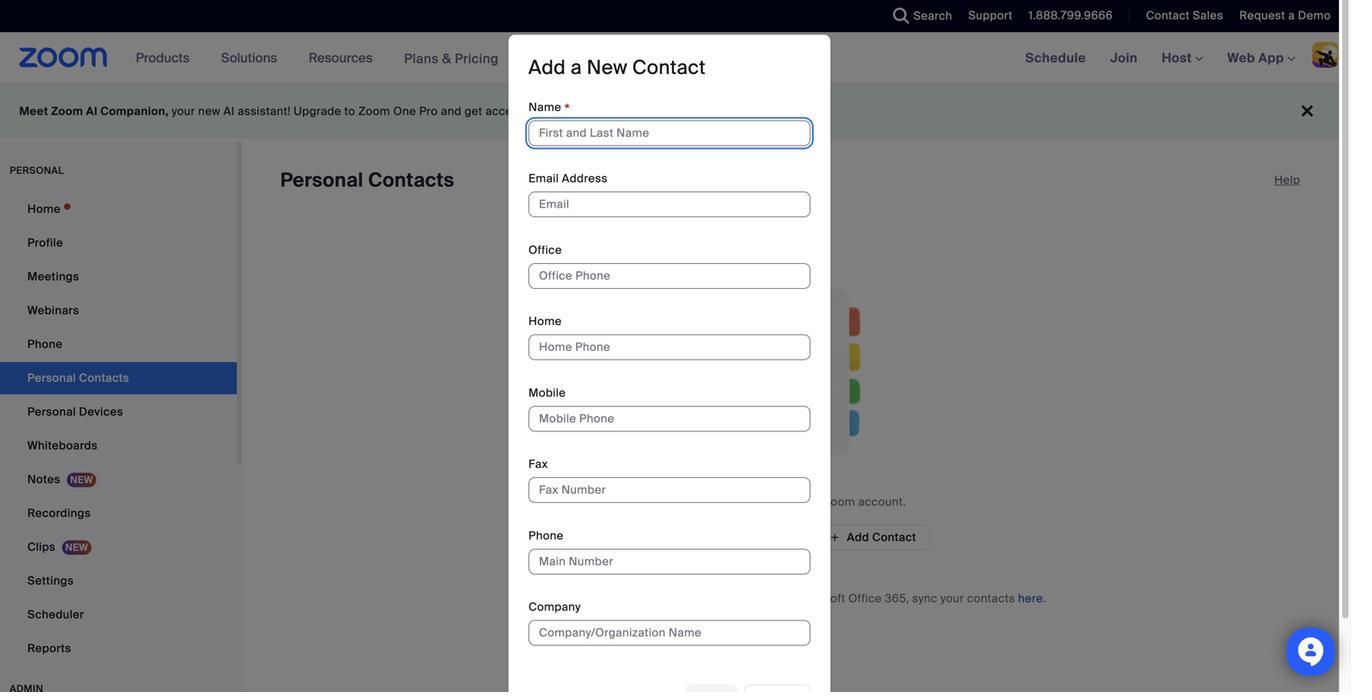 Task type: locate. For each thing, give the bounding box(es) containing it.
0 vertical spatial office
[[529, 243, 562, 258]]

0 horizontal spatial phone
[[27, 337, 63, 352]]

microsoft up company text box
[[654, 592, 706, 607]]

0 horizontal spatial add
[[529, 55, 566, 80]]

zoom right meet
[[51, 104, 83, 119]]

phone up for
[[529, 529, 564, 544]]

scheduler
[[27, 608, 84, 623]]

3 ai from the left
[[542, 104, 553, 119]]

and
[[441, 104, 462, 119], [769, 592, 790, 607]]

0 horizontal spatial upgrade
[[294, 104, 341, 119]]

ai right new
[[223, 104, 235, 119]]

webinars link
[[0, 295, 237, 327]]

ai left the *
[[542, 104, 553, 119]]

personal
[[280, 168, 364, 193], [27, 405, 76, 420]]

contact inside button
[[872, 531, 916, 545]]

contact down account.
[[872, 531, 916, 545]]

2 vertical spatial your
[[941, 592, 964, 607]]

home up mobile
[[529, 314, 562, 329]]

0 horizontal spatial office
[[529, 243, 562, 258]]

0 horizontal spatial a
[[571, 55, 582, 80]]

microsoft down 'add' icon
[[793, 592, 846, 607]]

join
[[1110, 50, 1138, 66]]

clips link
[[0, 532, 237, 564]]

1 horizontal spatial upgrade
[[741, 104, 789, 119]]

sync
[[912, 592, 938, 607]]

.
[[1043, 592, 1046, 607]]

your left new
[[172, 104, 195, 119]]

your right sync
[[941, 592, 964, 607]]

personal menu menu
[[0, 193, 237, 667]]

contact left "sales"
[[1146, 8, 1190, 23]]

contact up meet zoom ai companion, "footer"
[[632, 55, 706, 80]]

no
[[636, 104, 650, 119]]

1 vertical spatial personal
[[27, 405, 76, 420]]

Home text field
[[529, 335, 811, 361]]

plans
[[404, 50, 439, 67]]

Email Address text field
[[529, 192, 811, 218]]

meetings
[[27, 270, 79, 284]]

scheduler link
[[0, 599, 237, 632]]

home up profile
[[27, 202, 61, 217]]

to
[[344, 104, 355, 119], [528, 104, 539, 119], [783, 495, 794, 510]]

meet
[[19, 104, 48, 119]]

contact
[[1146, 8, 1190, 23], [632, 55, 706, 80], [872, 531, 916, 545]]

notes link
[[0, 464, 237, 496]]

1 horizontal spatial ai
[[223, 104, 235, 119]]

1 vertical spatial and
[[769, 592, 790, 607]]

1 vertical spatial home
[[529, 314, 562, 329]]

1 horizontal spatial contact
[[872, 531, 916, 545]]

0 vertical spatial home
[[27, 202, 61, 217]]

google
[[556, 592, 596, 607]]

1 horizontal spatial your
[[797, 495, 820, 510]]

a inside dialog
[[571, 55, 582, 80]]

0 horizontal spatial personal
[[27, 405, 76, 420]]

your for to
[[797, 495, 820, 510]]

1 horizontal spatial zoom
[[358, 104, 390, 119]]

today
[[792, 104, 824, 119]]

a left new
[[571, 55, 582, 80]]

contact sales link up join
[[1134, 0, 1227, 32]]

ai
[[86, 104, 98, 119], [223, 104, 235, 119], [542, 104, 553, 119]]

Company text field
[[529, 621, 811, 647]]

add
[[529, 55, 566, 80], [847, 531, 869, 545]]

new
[[587, 55, 628, 80]]

to right added
[[783, 495, 794, 510]]

profile link
[[0, 227, 237, 259]]

1 horizontal spatial office
[[849, 592, 882, 607]]

0 horizontal spatial ai
[[86, 104, 98, 119]]

0 vertical spatial a
[[1289, 8, 1295, 23]]

home inside personal menu 'menu'
[[27, 202, 61, 217]]

contacts
[[368, 168, 454, 193]]

1 vertical spatial phone
[[529, 529, 564, 544]]

office down email
[[529, 243, 562, 258]]

1 horizontal spatial a
[[1289, 8, 1295, 23]]

0 vertical spatial your
[[172, 104, 195, 119]]

home link
[[0, 193, 237, 226]]

2 horizontal spatial to
[[783, 495, 794, 510]]

1 horizontal spatial personal
[[280, 168, 364, 193]]

for
[[535, 592, 553, 607]]

0 horizontal spatial contact
[[632, 55, 706, 80]]

1 vertical spatial your
[[797, 495, 820, 510]]

2 vertical spatial contact
[[872, 531, 916, 545]]

pricing
[[455, 50, 499, 67]]

2 horizontal spatial your
[[941, 592, 964, 607]]

personal for personal contacts
[[280, 168, 364, 193]]

1 vertical spatial add
[[847, 531, 869, 545]]

First and Last Name text field
[[529, 120, 811, 146]]

personal inside 'menu'
[[27, 405, 76, 420]]

plans & pricing
[[404, 50, 499, 67]]

a
[[1289, 8, 1295, 23], [571, 55, 582, 80]]

1 horizontal spatial phone
[[529, 529, 564, 544]]

reports link
[[0, 633, 237, 666]]

1 vertical spatial contact
[[632, 55, 706, 80]]

0 horizontal spatial to
[[344, 104, 355, 119]]

personal devices link
[[0, 396, 237, 429]]

to right 'access'
[[528, 104, 539, 119]]

1 vertical spatial a
[[571, 55, 582, 80]]

add right 'add' icon
[[847, 531, 869, 545]]

office
[[529, 243, 562, 258], [849, 592, 882, 607]]

Fax text field
[[529, 478, 811, 504]]

schedule
[[1025, 50, 1086, 66]]

contacts left the here link
[[967, 592, 1015, 607]]

1 horizontal spatial home
[[529, 314, 562, 329]]

1 horizontal spatial add
[[847, 531, 869, 545]]

support link
[[956, 0, 1017, 32], [969, 8, 1013, 23]]

get
[[465, 104, 483, 119]]

0 vertical spatial personal
[[280, 168, 364, 193]]

0 vertical spatial phone
[[27, 337, 63, 352]]

1 microsoft from the left
[[654, 592, 706, 607]]

&
[[442, 50, 451, 67]]

whiteboards link
[[0, 430, 237, 463]]

*
[[565, 100, 570, 119]]

recordings link
[[0, 498, 237, 530]]

add inside dialog
[[529, 55, 566, 80]]

schedule link
[[1013, 32, 1098, 84]]

request a demo
[[1240, 8, 1331, 23]]

email
[[529, 171, 559, 186]]

banner
[[0, 32, 1351, 85]]

home
[[27, 202, 61, 217], [529, 314, 562, 329]]

a left demo in the right of the page
[[1289, 8, 1295, 23]]

no contacts added to your zoom account.
[[675, 495, 906, 510]]

and inside meet zoom ai companion, "footer"
[[441, 104, 462, 119]]

zoom up 'add' icon
[[823, 495, 855, 510]]

0 vertical spatial contact
[[1146, 8, 1190, 23]]

upgrade down product information navigation
[[294, 104, 341, 119]]

0 horizontal spatial your
[[172, 104, 195, 119]]

plans & pricing link
[[404, 50, 499, 67], [404, 50, 499, 67]]

contact sales link
[[1134, 0, 1227, 32], [1146, 8, 1223, 23]]

address
[[562, 171, 608, 186]]

add up name
[[529, 55, 566, 80]]

1.888.799.9666 button
[[1017, 0, 1117, 32], [1029, 8, 1113, 23]]

upgrade
[[294, 104, 341, 119], [741, 104, 789, 119]]

zoom left one
[[358, 104, 390, 119]]

2 upgrade from the left
[[741, 104, 789, 119]]

assistant!
[[238, 104, 291, 119]]

add inside button
[[847, 531, 869, 545]]

contact inside dialog
[[632, 55, 706, 80]]

2 horizontal spatial contact
[[1146, 8, 1190, 23]]

settings link
[[0, 566, 237, 598]]

0 horizontal spatial microsoft
[[654, 592, 706, 607]]

0 vertical spatial and
[[441, 104, 462, 119]]

1 horizontal spatial contacts
[[967, 592, 1015, 607]]

0 horizontal spatial home
[[27, 202, 61, 217]]

phone
[[27, 337, 63, 352], [529, 529, 564, 544]]

to left one
[[344, 104, 355, 119]]

your right added
[[797, 495, 820, 510]]

phone down webinars
[[27, 337, 63, 352]]

1.888.799.9666
[[1029, 8, 1113, 23]]

and left get at top left
[[441, 104, 462, 119]]

office left 365,
[[849, 592, 882, 607]]

exchange,
[[709, 592, 766, 607]]

0 horizontal spatial and
[[441, 104, 462, 119]]

microsoft
[[654, 592, 706, 607], [793, 592, 846, 607]]

contacts
[[694, 495, 742, 510], [967, 592, 1015, 607]]

1 horizontal spatial microsoft
[[793, 592, 846, 607]]

0 vertical spatial add
[[529, 55, 566, 80]]

Phone text field
[[529, 549, 811, 575]]

your
[[172, 104, 195, 119], [797, 495, 820, 510], [941, 592, 964, 607]]

and right the exchange,
[[769, 592, 790, 607]]

your inside meet zoom ai companion, "footer"
[[172, 104, 195, 119]]

access
[[486, 104, 525, 119]]

upgrade right cost.
[[741, 104, 789, 119]]

your for companion,
[[172, 104, 195, 119]]

2 horizontal spatial ai
[[542, 104, 553, 119]]

zoom
[[51, 104, 83, 119], [358, 104, 390, 119], [823, 495, 855, 510]]

contacts right no
[[694, 495, 742, 510]]

a for request
[[1289, 8, 1295, 23]]

ai left companion, on the left
[[86, 104, 98, 119]]

1 vertical spatial office
[[849, 592, 882, 607]]

0 horizontal spatial zoom
[[51, 104, 83, 119]]

0 vertical spatial contacts
[[694, 495, 742, 510]]

email address
[[529, 171, 608, 186]]

personal for personal devices
[[27, 405, 76, 420]]



Task type: vqa. For each thing, say whether or not it's contained in the screenshot.
the bottommost Phone
yes



Task type: describe. For each thing, give the bounding box(es) containing it.
1 horizontal spatial and
[[769, 592, 790, 607]]

0 horizontal spatial contacts
[[694, 495, 742, 510]]

contact sales link up meetings navigation at the top of page
[[1146, 8, 1223, 23]]

request
[[1240, 8, 1285, 23]]

add for add contact
[[847, 531, 869, 545]]

reports
[[27, 642, 71, 657]]

name *
[[529, 100, 570, 119]]

meet zoom ai companion, your new ai assistant! upgrade to zoom one pro and get access to ai companion at no additional cost. upgrade today
[[19, 104, 824, 119]]

cost.
[[711, 104, 738, 119]]

support
[[969, 8, 1013, 23]]

personal contacts
[[280, 168, 454, 193]]

sales
[[1193, 8, 1223, 23]]

home inside add a new contact dialog
[[529, 314, 562, 329]]

personal
[[10, 164, 64, 177]]

no
[[675, 495, 691, 510]]

banner containing schedule
[[0, 32, 1351, 85]]

here link
[[1018, 592, 1043, 607]]

phone inside add a new contact dialog
[[529, 529, 564, 544]]

pro
[[419, 104, 438, 119]]

join link
[[1098, 32, 1150, 84]]

add image
[[829, 531, 841, 545]]

recordings
[[27, 506, 91, 521]]

name
[[529, 100, 561, 115]]

meetings navigation
[[1013, 32, 1351, 85]]

settings
[[27, 574, 74, 589]]

2 ai from the left
[[223, 104, 235, 119]]

whiteboards
[[27, 439, 98, 454]]

Office Phone text field
[[529, 263, 811, 289]]

fax
[[529, 457, 548, 472]]

companion,
[[100, 104, 169, 119]]

additional
[[653, 104, 708, 119]]

add a new contact
[[529, 55, 706, 80]]

for google calendar, microsoft exchange, and microsoft office 365, sync your contacts here .
[[535, 592, 1046, 607]]

at
[[623, 104, 633, 119]]

add for add a new contact
[[529, 55, 566, 80]]

company
[[529, 600, 581, 615]]

meetings link
[[0, 261, 237, 293]]

help link
[[1274, 168, 1300, 193]]

mobile
[[529, 386, 566, 401]]

2 horizontal spatial zoom
[[823, 495, 855, 510]]

office inside add a new contact dialog
[[529, 243, 562, 258]]

help
[[1274, 173, 1300, 188]]

profile
[[27, 236, 63, 251]]

contact sales
[[1146, 8, 1223, 23]]

2 microsoft from the left
[[793, 592, 846, 607]]

a for add
[[571, 55, 582, 80]]

365,
[[885, 592, 909, 607]]

personal devices
[[27, 405, 123, 420]]

webinars
[[27, 303, 79, 318]]

add a new contact dialog
[[508, 35, 831, 693]]

one
[[393, 104, 416, 119]]

meet zoom ai companion, footer
[[0, 84, 1339, 139]]

calendar,
[[599, 592, 651, 607]]

clips
[[27, 540, 56, 555]]

new
[[198, 104, 220, 119]]

1 upgrade from the left
[[294, 104, 341, 119]]

zoom logo image
[[19, 48, 108, 68]]

1 ai from the left
[[86, 104, 98, 119]]

upgrade today link
[[741, 104, 824, 119]]

1 horizontal spatial to
[[528, 104, 539, 119]]

add contact
[[847, 531, 916, 545]]

added
[[745, 495, 780, 510]]

companion
[[556, 104, 620, 119]]

Mobile text field
[[529, 406, 811, 432]]

product information navigation
[[124, 32, 511, 85]]

add contact button
[[816, 525, 930, 551]]

here
[[1018, 592, 1043, 607]]

1 vertical spatial contacts
[[967, 592, 1015, 607]]

notes
[[27, 473, 60, 487]]

phone link
[[0, 329, 237, 361]]

demo
[[1298, 8, 1331, 23]]

account.
[[858, 495, 906, 510]]

phone inside personal menu 'menu'
[[27, 337, 63, 352]]

devices
[[79, 405, 123, 420]]



